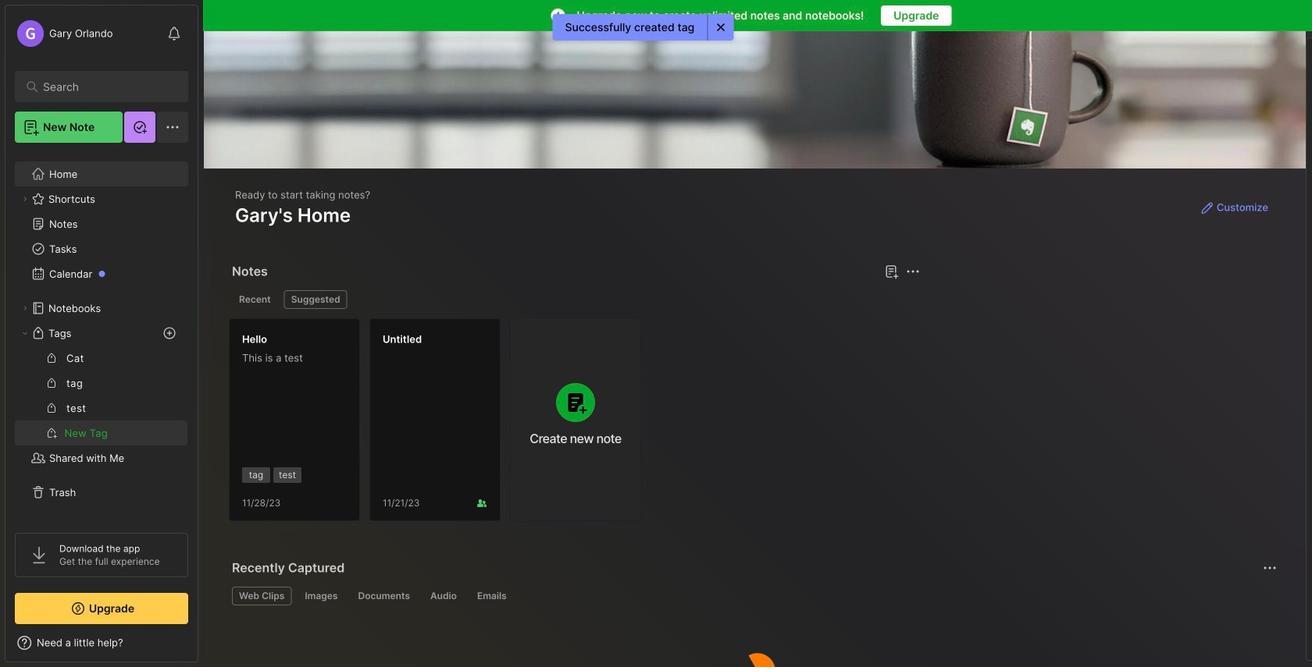 Task type: locate. For each thing, give the bounding box(es) containing it.
0 horizontal spatial more actions image
[[904, 262, 922, 281]]

group
[[15, 346, 187, 446]]

1 tab list from the top
[[232, 291, 918, 309]]

more actions image for the rightmost more actions field
[[1261, 559, 1279, 578]]

0 vertical spatial more actions field
[[902, 261, 924, 283]]

tab list
[[232, 291, 918, 309], [232, 587, 1275, 606]]

tree
[[5, 152, 198, 519]]

WHAT'S NEW field
[[5, 631, 198, 656]]

0 vertical spatial tab list
[[232, 291, 918, 309]]

more actions image
[[904, 262, 922, 281], [1261, 559, 1279, 578]]

row group
[[229, 319, 651, 531]]

1 horizontal spatial more actions image
[[1261, 559, 1279, 578]]

0 horizontal spatial more actions field
[[902, 261, 924, 283]]

none search field inside main element
[[43, 77, 168, 96]]

1 vertical spatial tab list
[[232, 587, 1275, 606]]

1 vertical spatial more actions field
[[1259, 558, 1281, 580]]

1 horizontal spatial more actions field
[[1259, 558, 1281, 580]]

click to collapse image
[[197, 639, 209, 658]]

alert
[[552, 14, 734, 41]]

More actions field
[[902, 261, 924, 283], [1259, 558, 1281, 580]]

expand tags image
[[20, 329, 30, 338]]

tree inside main element
[[5, 152, 198, 519]]

None search field
[[43, 77, 168, 96]]

1 vertical spatial more actions image
[[1261, 559, 1279, 578]]

tab
[[232, 291, 278, 309], [284, 291, 347, 309], [232, 587, 292, 606], [298, 587, 345, 606], [351, 587, 417, 606], [423, 587, 464, 606], [470, 587, 514, 606]]

0 vertical spatial more actions image
[[904, 262, 922, 281]]



Task type: describe. For each thing, give the bounding box(es) containing it.
2 tab list from the top
[[232, 587, 1275, 606]]

main element
[[0, 0, 203, 668]]

group inside tree
[[15, 346, 187, 446]]

Search text field
[[43, 80, 168, 95]]

expand notebooks image
[[20, 304, 30, 313]]

Account field
[[15, 18, 113, 49]]

more actions image for the leftmost more actions field
[[904, 262, 922, 281]]



Task type: vqa. For each thing, say whether or not it's contained in the screenshot.
More actions image
yes



